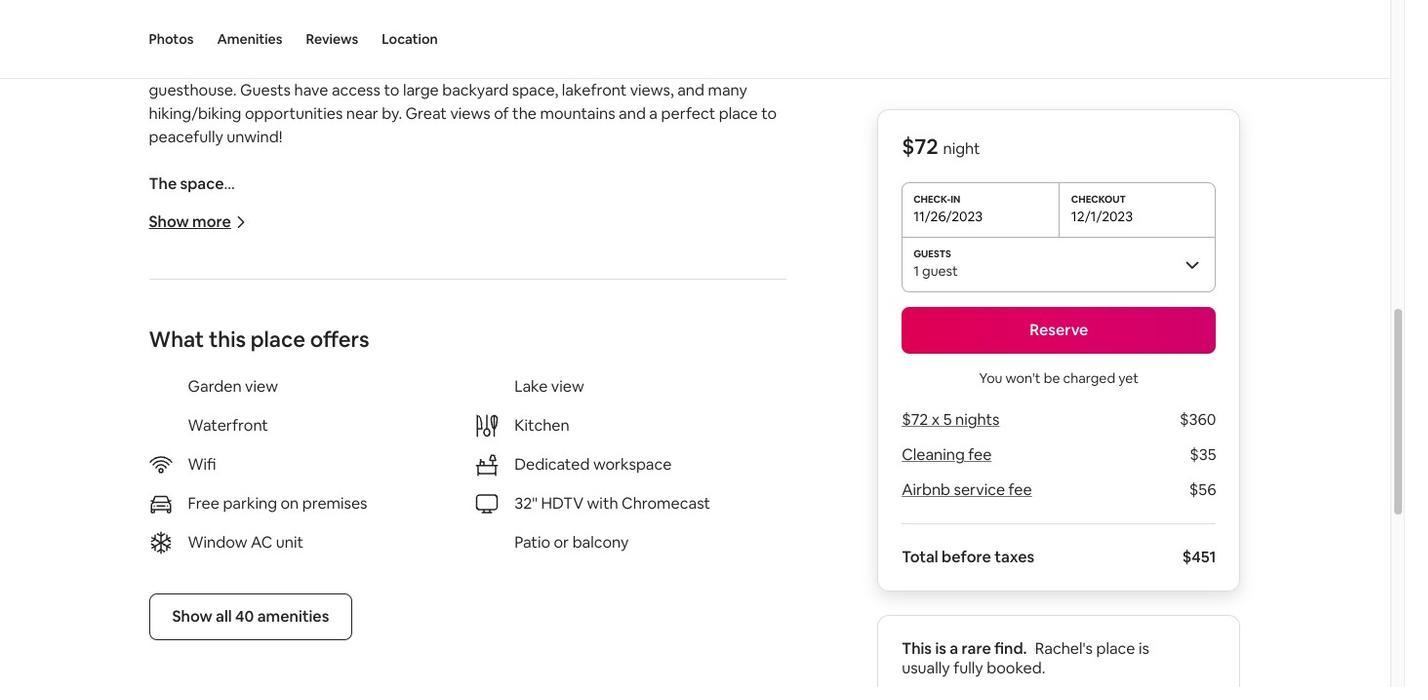 Task type: locate. For each thing, give the bounding box(es) containing it.
wet-
[[580, 244, 613, 264]]

place
[[719, 103, 758, 124], [250, 326, 306, 353], [1096, 639, 1135, 660]]

access up near
[[332, 80, 381, 101]]

full
[[241, 221, 263, 241], [298, 431, 319, 452]]

easy up guesthouse.
[[191, 57, 223, 77]]

1 vertical spatial $72
[[902, 410, 928, 430]]

reviews button
[[306, 0, 358, 78]]

fee right service
[[1009, 480, 1032, 501]]

0 vertical spatial small
[[364, 244, 401, 264]]

toilet
[[309, 267, 347, 288]]

access up "lake view"
[[572, 338, 621, 358]]

garden
[[188, 377, 242, 397]]

the inside "this tiny house has a separate entrance, kitchenette, heat and air conditioning and easy parking. the full bed upstairs is accessed via a ladder, and the couch downstairs is suitable sleeping for a child or small adult. the bathroom is a wet-bath, which includes a small shower, sink and toilet in one enclosed space."
[[561, 221, 585, 241]]

the
[[512, 103, 537, 124], [561, 221, 585, 241], [267, 338, 291, 358], [643, 338, 667, 358], [394, 361, 418, 382], [270, 431, 294, 452]]

peacefully
[[149, 127, 223, 147]]

1 vertical spatial lakefront
[[671, 338, 736, 358]]

a left wet-
[[568, 244, 577, 264]]

1 horizontal spatial access
[[332, 80, 381, 101]]

bed inside "this tiny house has a separate entrance, kitchenette, heat and air conditioning and easy parking. the full bed upstairs is accessed via a ladder, and the couch downstairs is suitable sleeping for a child or small adult. the bathroom is a wet-bath, which includes a small shower, sink and toilet in one enclosed space."
[[266, 221, 295, 241]]

show all 40 amenities
[[172, 607, 329, 627]]

1 horizontal spatial bed
[[323, 431, 351, 452]]

patio or balcony
[[514, 533, 629, 553]]

1 horizontal spatial or
[[554, 533, 569, 553]]

show all 40 amenities button
[[149, 594, 353, 641]]

place inside enjoy easy driving access to lyons, estes park, longmont and boulder in our cozy private guesthouse. guests have access to large backyard space, lakefront views, and many hiking/biking opportunities near by. great views of the mountains and a perfect place to peacefully unwind!
[[719, 103, 758, 124]]

0 horizontal spatial guests
[[149, 338, 200, 358]]

0 vertical spatial bed
[[266, 221, 295, 241]]

lakefront up "mountains"
[[562, 80, 627, 101]]

you
[[979, 370, 1003, 387]]

a inside enjoy easy driving access to lyons, estes park, longmont and boulder in our cozy private guesthouse. guests have access to large backyard space, lakefront views, and many hiking/biking opportunities near by. great views of the mountains and a perfect place to peacefully unwind!
[[649, 103, 658, 124]]

for up sink
[[272, 244, 293, 264]]

park,
[[440, 57, 475, 77]]

to
[[332, 57, 347, 77], [384, 80, 399, 101], [761, 103, 777, 124], [373, 338, 389, 358], [624, 338, 640, 358], [251, 431, 267, 452]]

1 horizontal spatial view
[[551, 377, 584, 397]]

house up fishing
[[327, 338, 370, 358]]

1 vertical spatial in
[[350, 267, 362, 288]]

1 vertical spatial access
[[332, 80, 381, 101]]

place right rachel's
[[1096, 639, 1135, 660]]

the up wet-
[[561, 221, 585, 241]]

11/26/2023
[[914, 208, 983, 225]]

bed
[[266, 221, 295, 241], [323, 431, 351, 452]]

longmont
[[479, 57, 553, 77]]

1 view from the left
[[245, 377, 278, 397]]

1 horizontal spatial guests
[[240, 80, 291, 101]]

suitable
[[149, 244, 205, 264]]

a right via
[[467, 221, 475, 241]]

on
[[281, 494, 299, 514]]

view for garden view
[[245, 377, 278, 397]]

steep
[[369, 431, 410, 452]]

1 horizontal spatial place
[[719, 103, 758, 124]]

is right rachel's
[[1139, 639, 1149, 660]]

show more
[[149, 212, 231, 232]]

booked.
[[987, 659, 1046, 679]]

ladder,
[[479, 221, 527, 241]]

this
[[149, 197, 178, 218], [902, 639, 932, 660]]

view right garden
[[245, 377, 278, 397]]

this for this is a rare find.
[[902, 639, 932, 660]]

shore.
[[421, 361, 465, 382]]

and up includes
[[708, 197, 735, 218]]

is left fully at the right bottom of the page
[[935, 639, 946, 660]]

show up suitable
[[149, 212, 189, 232]]

you won't be charged yet
[[979, 370, 1139, 387]]

and right sink
[[278, 267, 305, 288]]

2 vertical spatial access
[[572, 338, 621, 358]]

0 horizontal spatial easy
[[191, 57, 223, 77]]

is up includes
[[718, 221, 729, 241]]

0 horizontal spatial fee
[[968, 445, 992, 465]]

show left all
[[172, 607, 212, 627]]

kitchenette,
[[436, 197, 524, 218]]

access
[[279, 57, 328, 77], [332, 80, 381, 101], [572, 338, 621, 358]]

rare
[[962, 639, 991, 660]]

the right of
[[512, 103, 537, 124]]

2 vertical spatial place
[[1096, 639, 1135, 660]]

and up space,
[[556, 57, 583, 77]]

0 vertical spatial or
[[346, 244, 361, 264]]

space,
[[512, 80, 558, 101]]

house left has
[[212, 197, 255, 218]]

guests down driving on the top of page
[[240, 80, 291, 101]]

have up wading
[[229, 338, 263, 358]]

the space
[[149, 174, 224, 194]]

0 horizontal spatial bed
[[266, 221, 295, 241]]

1 vertical spatial guests
[[149, 338, 200, 358]]

0 horizontal spatial will
[[203, 338, 226, 358]]

0 vertical spatial fee
[[968, 445, 992, 465]]

garden view
[[188, 377, 278, 397]]

for inside "this tiny house has a separate entrance, kitchenette, heat and air conditioning and easy parking. the full bed upstairs is accessed via a ladder, and the couch downstairs is suitable sleeping for a child or small adult. the bathroom is a wet-bath, which includes a small shower, sink and toilet in one enclosed space."
[[272, 244, 293, 264]]

1 horizontal spatial have
[[294, 80, 328, 101]]

1 horizontal spatial this
[[902, 639, 932, 660]]

this inside "this tiny house has a separate entrance, kitchenette, heat and air conditioning and easy parking. the full bed upstairs is accessed via a ladder, and the couch downstairs is suitable sleeping for a child or small adult. the bathroom is a wet-bath, which includes a small shower, sink and toilet in one enclosed space."
[[149, 197, 178, 218]]

downstairs
[[636, 221, 715, 241]]

and
[[556, 57, 583, 77], [677, 80, 705, 101], [619, 103, 646, 124], [563, 197, 590, 218], [708, 197, 735, 218], [530, 221, 558, 241], [278, 267, 305, 288], [478, 338, 505, 358], [274, 361, 301, 382]]

near
[[346, 103, 378, 124]]

place down many
[[719, 103, 758, 124]]

0 horizontal spatial lakefront
[[562, 80, 627, 101]]

is
[[358, 221, 369, 241], [718, 221, 729, 241], [554, 244, 565, 264], [355, 431, 365, 452], [935, 639, 946, 660], [1139, 639, 1149, 660]]

night
[[943, 139, 980, 159]]

0 vertical spatial this
[[149, 197, 178, 218]]

$35
[[1190, 445, 1216, 465]]

this up parking.
[[149, 197, 178, 218]]

2 view from the left
[[551, 377, 584, 397]]

in left our
[[646, 57, 658, 77]]

1 vertical spatial for
[[739, 338, 760, 358]]

guest
[[922, 263, 958, 280]]

0 vertical spatial for
[[272, 244, 293, 264]]

waterfront
[[188, 416, 268, 436]]

for down includes
[[739, 338, 760, 358]]

access down reviews
[[279, 57, 328, 77]]

1 horizontal spatial will
[[508, 338, 531, 358]]

and down heat
[[530, 221, 558, 241]]

1 horizontal spatial lakefront
[[671, 338, 736, 358]]

0 vertical spatial house
[[212, 197, 255, 218]]

0 vertical spatial full
[[241, 221, 263, 241]]

and down 'tiny-'
[[274, 361, 301, 382]]

2 $72 from the top
[[902, 410, 928, 430]]

patio
[[514, 533, 550, 553]]

small down suitable
[[149, 267, 185, 288]]

0 vertical spatial in
[[646, 57, 658, 77]]

more
[[192, 212, 231, 232]]

place up wading
[[250, 326, 306, 353]]

amenities
[[257, 607, 329, 627]]

before
[[942, 547, 991, 568]]

0 horizontal spatial view
[[245, 377, 278, 397]]

$72 x 5 nights
[[902, 410, 1000, 430]]

for inside guests will have the tiny-house to themselves and will have access to the lakefront for lounging, wading and fishing from the shore.
[[739, 338, 760, 358]]

or right child
[[346, 244, 361, 264]]

in left one
[[350, 267, 362, 288]]

0 vertical spatial easy
[[191, 57, 223, 77]]

this left fully at the right bottom of the page
[[902, 639, 932, 660]]

photos
[[149, 30, 194, 48]]

bed left steep
[[323, 431, 351, 452]]

reserve button
[[902, 307, 1216, 354]]

have up opportunities
[[294, 80, 328, 101]]

full up on
[[298, 431, 319, 452]]

guests up the "lounging,"
[[149, 338, 200, 358]]

1 vertical spatial small
[[149, 267, 185, 288]]

to up the 'from'
[[373, 338, 389, 358]]

0 horizontal spatial full
[[241, 221, 263, 241]]

0 vertical spatial place
[[719, 103, 758, 124]]

0 horizontal spatial or
[[346, 244, 361, 264]]

the right up
[[270, 431, 294, 452]]

guests inside guests will have the tiny-house to themselves and will have access to the lakefront for lounging, wading and fishing from the shore.
[[149, 338, 200, 358]]

0 horizontal spatial house
[[212, 197, 255, 218]]

the left 'tiny-'
[[267, 338, 291, 358]]

1 horizontal spatial house
[[327, 338, 370, 358]]

themselves
[[392, 338, 474, 358]]

(please
[[413, 431, 465, 452]]

guesthouse.
[[149, 80, 237, 101]]

a right includes
[[762, 244, 770, 264]]

$360
[[1180, 410, 1216, 430]]

0 horizontal spatial small
[[149, 267, 185, 288]]

easy up includes
[[738, 197, 771, 218]]

enjoy easy driving access to lyons, estes park, longmont and boulder in our cozy private guesthouse. guests have access to large backyard space, lakefront views, and many hiking/biking opportunities near by. great views of the mountains and a perfect place to peacefully unwind!
[[149, 57, 780, 147]]

1 vertical spatial easy
[[738, 197, 771, 218]]

2 will from the left
[[508, 338, 531, 358]]

easy inside enjoy easy driving access to lyons, estes park, longmont and boulder in our cozy private guesthouse. guests have access to large backyard space, lakefront views, and many hiking/biking opportunities near by. great views of the mountains and a perfect place to peacefully unwind!
[[191, 57, 223, 77]]

1 vertical spatial house
[[327, 338, 370, 358]]

bed down has
[[266, 221, 295, 241]]

lyons,
[[351, 57, 395, 77]]

small up one
[[364, 244, 401, 264]]

1 $72 from the top
[[902, 133, 939, 160]]

$72 left the x
[[902, 410, 928, 430]]

and down views,
[[619, 103, 646, 124]]

1 vertical spatial show
[[172, 607, 212, 627]]

accessed
[[372, 221, 440, 241]]

0 horizontal spatial this
[[149, 197, 178, 218]]

2 horizontal spatial have
[[534, 338, 568, 358]]

what
[[149, 326, 204, 353]]

the up sleeping
[[210, 221, 238, 241]]

1 horizontal spatial easy
[[738, 197, 771, 218]]

is left steep
[[355, 431, 365, 452]]

picture).
[[497, 431, 557, 452]]

0 horizontal spatial place
[[250, 326, 306, 353]]

nights
[[955, 410, 1000, 430]]

$72 night
[[902, 133, 980, 160]]

2 horizontal spatial place
[[1096, 639, 1135, 660]]

lakefront down includes
[[671, 338, 736, 358]]

0 horizontal spatial for
[[272, 244, 293, 264]]

will up "lake" at the bottom of the page
[[508, 338, 531, 358]]

0 horizontal spatial access
[[279, 57, 328, 77]]

0 vertical spatial access
[[279, 57, 328, 77]]

fee
[[968, 445, 992, 465], [1009, 480, 1032, 501]]

have up "lake view"
[[534, 338, 568, 358]]

1 vertical spatial this
[[902, 639, 932, 660]]

1 horizontal spatial full
[[298, 431, 319, 452]]

easy
[[191, 57, 223, 77], [738, 197, 771, 218]]

view for lake view
[[551, 377, 584, 397]]

the ladder up to the full bed is steep (please see picture).
[[149, 431, 557, 452]]

32"
[[514, 494, 538, 514]]

0 vertical spatial $72
[[902, 133, 939, 160]]

show inside 'button'
[[172, 607, 212, 627]]

1 horizontal spatial fee
[[1009, 480, 1032, 501]]

1 horizontal spatial in
[[646, 57, 658, 77]]

view right "lake" at the bottom of the page
[[551, 377, 584, 397]]

charged
[[1063, 370, 1116, 387]]

full up sleeping
[[241, 221, 263, 241]]

0 vertical spatial lakefront
[[562, 80, 627, 101]]

1 guest
[[914, 263, 958, 280]]

a left rare
[[950, 639, 958, 660]]

hiking/biking
[[149, 103, 242, 124]]

fee up service
[[968, 445, 992, 465]]

$72 left night
[[902, 133, 939, 160]]

a down views,
[[649, 103, 658, 124]]

or right patio
[[554, 533, 569, 553]]

rachel's place is usually fully booked.
[[902, 639, 1149, 679]]

taxes
[[995, 547, 1035, 568]]

house inside "this tiny house has a separate entrance, kitchenette, heat and air conditioning and easy parking. the full bed upstairs is accessed via a ladder, and the couch downstairs is suitable sleeping for a child or small adult. the bathroom is a wet-bath, which includes a small shower, sink and toilet in one enclosed space."
[[212, 197, 255, 218]]

32" hdtv with chromecast
[[514, 494, 710, 514]]

to down bath,
[[624, 338, 640, 358]]

house
[[212, 197, 255, 218], [327, 338, 370, 358]]

2 horizontal spatial access
[[572, 338, 621, 358]]

airbnb service fee
[[902, 480, 1032, 501]]

upstairs
[[298, 221, 355, 241]]

lounging,
[[149, 361, 215, 382]]

1 horizontal spatial for
[[739, 338, 760, 358]]

0 vertical spatial guests
[[240, 80, 291, 101]]

0 vertical spatial show
[[149, 212, 189, 232]]

and up perfect
[[677, 80, 705, 101]]

0 horizontal spatial in
[[350, 267, 362, 288]]

will up wading
[[203, 338, 226, 358]]

free
[[188, 494, 219, 514]]

airbnb
[[902, 480, 951, 501]]



Task type: describe. For each thing, give the bounding box(es) containing it.
chromecast
[[622, 494, 710, 514]]

1 vertical spatial full
[[298, 431, 319, 452]]

space
[[180, 174, 224, 194]]

unit
[[276, 533, 303, 553]]

bath,
[[613, 244, 650, 264]]

conditioning
[[614, 197, 705, 218]]

unwind!
[[227, 127, 282, 147]]

cleaning fee
[[902, 445, 992, 465]]

easy inside "this tiny house has a separate entrance, kitchenette, heat and air conditioning and easy parking. the full bed upstairs is accessed via a ladder, and the couch downstairs is suitable sleeping for a child or small adult. the bathroom is a wet-bath, which includes a small shower, sink and toilet in one enclosed space."
[[738, 197, 771, 218]]

place inside rachel's place is usually fully booked.
[[1096, 639, 1135, 660]]

5
[[943, 410, 952, 430]]

and left air at the left of page
[[563, 197, 590, 218]]

a left child
[[296, 244, 305, 264]]

0 horizontal spatial have
[[229, 338, 263, 358]]

wading
[[218, 361, 270, 382]]

bathroom
[[479, 244, 551, 264]]

access inside guests will have the tiny-house to themselves and will have access to the lakefront for lounging, wading and fishing from the shore.
[[572, 338, 621, 358]]

or inside "this tiny house has a separate entrance, kitchenette, heat and air conditioning and easy parking. the full bed upstairs is accessed via a ladder, and the couch downstairs is suitable sleeping for a child or small adult. the bathroom is a wet-bath, which includes a small shower, sink and toilet in one enclosed space."
[[346, 244, 361, 264]]

dedicated
[[514, 455, 590, 475]]

of
[[494, 103, 509, 124]]

show for show all 40 amenities
[[172, 607, 212, 627]]

1 will from the left
[[203, 338, 226, 358]]

from
[[355, 361, 390, 382]]

with
[[587, 494, 618, 514]]

1 horizontal spatial small
[[364, 244, 401, 264]]

have inside enjoy easy driving access to lyons, estes park, longmont and boulder in our cozy private guesthouse. guests have access to large backyard space, lakefront views, and many hiking/biking opportunities near by. great views of the mountains and a perfect place to peacefully unwind!
[[294, 80, 328, 101]]

window ac unit
[[188, 533, 303, 553]]

child
[[308, 244, 342, 264]]

to right up
[[251, 431, 267, 452]]

$56
[[1189, 480, 1216, 501]]

air
[[593, 197, 611, 218]]

find.
[[994, 639, 1027, 660]]

space.
[[465, 267, 511, 288]]

the left space
[[149, 174, 177, 194]]

opportunities
[[245, 103, 343, 124]]

1 guest button
[[902, 237, 1216, 292]]

to up by.
[[384, 80, 399, 101]]

sink
[[247, 267, 275, 288]]

estes
[[399, 57, 437, 77]]

$451
[[1182, 547, 1216, 568]]

hdtv
[[541, 494, 584, 514]]

show for show more
[[149, 212, 189, 232]]

which
[[654, 244, 696, 264]]

1
[[914, 263, 919, 280]]

by.
[[382, 103, 402, 124]]

location
[[382, 30, 438, 48]]

the down via
[[448, 244, 476, 264]]

tiny
[[181, 197, 208, 218]]

parking
[[223, 494, 277, 514]]

is right the upstairs
[[358, 221, 369, 241]]

in inside "this tiny house has a separate entrance, kitchenette, heat and air conditioning and easy parking. the full bed upstairs is accessed via a ladder, and the couch downstairs is suitable sleeping for a child or small adult. the bathroom is a wet-bath, which includes a small shower, sink and toilet in one enclosed space."
[[350, 267, 362, 288]]

backyard
[[442, 80, 509, 101]]

enclosed
[[396, 267, 462, 288]]

guests inside enjoy easy driving access to lyons, estes park, longmont and boulder in our cozy private guesthouse. guests have access to large backyard space, lakefront views, and many hiking/biking opportunities near by. great views of the mountains and a perfect place to peacefully unwind!
[[240, 80, 291, 101]]

this for this tiny house has a separate entrance, kitchenette, heat and air conditioning and easy parking. the full bed upstairs is accessed via a ladder, and the couch downstairs is suitable sleeping for a child or small adult. the bathroom is a wet-bath, which includes a small shower, sink and toilet in one enclosed space.
[[149, 197, 178, 218]]

a right has
[[286, 197, 295, 218]]

$72 for $72 x 5 nights
[[902, 410, 928, 430]]

40
[[235, 607, 254, 627]]

the down which
[[643, 338, 667, 358]]

usually
[[902, 659, 950, 679]]

1 vertical spatial fee
[[1009, 480, 1032, 501]]

separate
[[298, 197, 361, 218]]

fully
[[954, 659, 983, 679]]

one
[[366, 267, 393, 288]]

this tiny house has a separate entrance, kitchenette, heat and air conditioning and easy parking. the full bed upstairs is accessed via a ladder, and the couch downstairs is suitable sleeping for a child or small adult. the bathroom is a wet-bath, which includes a small shower, sink and toilet in one enclosed space.
[[149, 197, 775, 288]]

full inside "this tiny house has a separate entrance, kitchenette, heat and air conditioning and easy parking. the full bed upstairs is accessed via a ladder, and the couch downstairs is suitable sleeping for a child or small adult. the bathroom is a wet-bath, which includes a small shower, sink and toilet in one enclosed space."
[[241, 221, 263, 241]]

boulder
[[587, 57, 642, 77]]

enjoy
[[149, 57, 187, 77]]

the left ladder
[[149, 431, 176, 452]]

lakefront inside guests will have the tiny-house to themselves and will have access to the lakefront for lounging, wading and fishing from the shore.
[[671, 338, 736, 358]]

amenities
[[217, 30, 282, 48]]

cleaning fee button
[[902, 445, 992, 465]]

total before taxes
[[902, 547, 1035, 568]]

is inside rachel's place is usually fully booked.
[[1139, 639, 1149, 660]]

tiny-
[[294, 338, 327, 358]]

1 vertical spatial or
[[554, 533, 569, 553]]

sleeping
[[208, 244, 269, 264]]

house inside guests will have the tiny-house to themselves and will have access to the lakefront for lounging, wading and fishing from the shore.
[[327, 338, 370, 358]]

great
[[406, 103, 447, 124]]

the inside enjoy easy driving access to lyons, estes park, longmont and boulder in our cozy private guesthouse. guests have access to large backyard space, lakefront views, and many hiking/biking opportunities near by. great views of the mountains and a perfect place to peacefully unwind!
[[512, 103, 537, 124]]

x
[[932, 410, 940, 430]]

this
[[209, 326, 246, 353]]

the right the 'from'
[[394, 361, 418, 382]]

guests will have the tiny-house to themselves and will have access to the lakefront for lounging, wading and fishing from the shore.
[[149, 338, 763, 382]]

lakefront inside enjoy easy driving access to lyons, estes park, longmont and boulder in our cozy private guesthouse. guests have access to large backyard space, lakefront views, and many hiking/biking opportunities near by. great views of the mountains and a perfect place to peacefully unwind!
[[562, 80, 627, 101]]

shower,
[[189, 267, 244, 288]]

to down reviews
[[332, 57, 347, 77]]

see
[[468, 431, 494, 452]]

dedicated workspace
[[514, 455, 672, 475]]

and right themselves
[[478, 338, 505, 358]]

1 vertical spatial bed
[[323, 431, 351, 452]]

in inside enjoy easy driving access to lyons, estes park, longmont and boulder in our cozy private guesthouse. guests have access to large backyard space, lakefront views, and many hiking/biking opportunities near by. great views of the mountains and a perfect place to peacefully unwind!
[[646, 57, 658, 77]]

balcony
[[572, 533, 629, 553]]

show more button
[[149, 212, 247, 232]]

$72 for $72 night
[[902, 133, 939, 160]]

yet
[[1118, 370, 1139, 387]]

is left wet-
[[554, 244, 565, 264]]

via
[[443, 221, 463, 241]]

photos button
[[149, 0, 194, 78]]

12/1/2023
[[1071, 208, 1133, 225]]

adult.
[[404, 244, 445, 264]]

rachel's
[[1035, 639, 1093, 660]]

service
[[954, 480, 1005, 501]]

driving
[[227, 57, 276, 77]]

location button
[[382, 0, 438, 78]]

ladder
[[180, 431, 226, 452]]

airbnb service fee button
[[902, 480, 1032, 501]]

reviews
[[306, 30, 358, 48]]

amenities button
[[217, 0, 282, 78]]

premises
[[302, 494, 367, 514]]

1 vertical spatial place
[[250, 326, 306, 353]]

to down 'private'
[[761, 103, 777, 124]]

our
[[662, 57, 686, 77]]



Task type: vqa. For each thing, say whether or not it's contained in the screenshot.
the right the you
no



